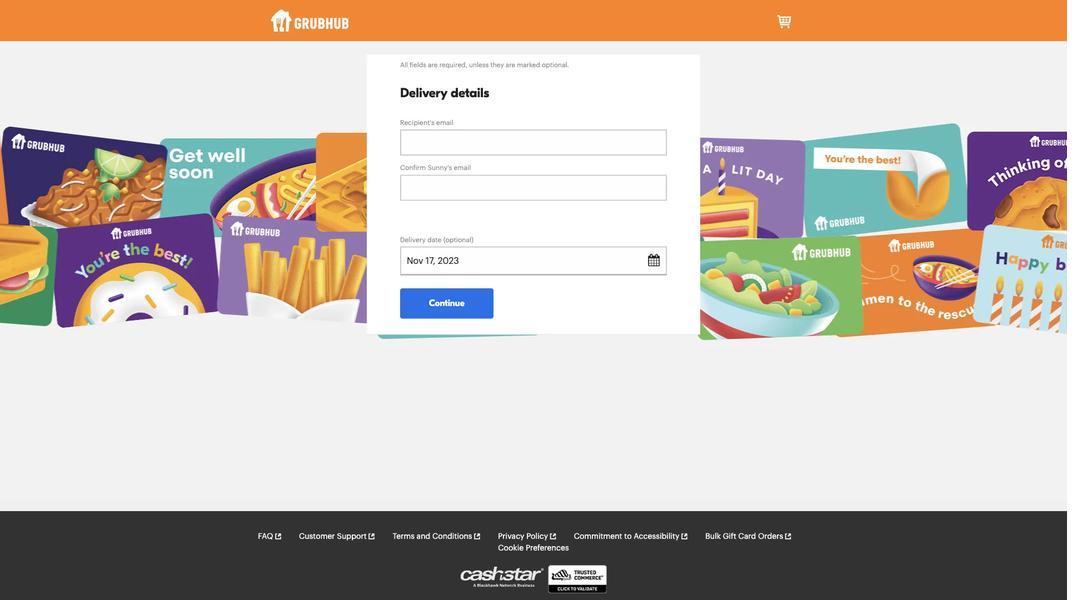 Task type: describe. For each thing, give the bounding box(es) containing it.
recipient's
[[400, 119, 435, 126]]

bulk
[[705, 533, 721, 541]]

Confirm Sunny's email email field
[[400, 175, 667, 201]]

preferences
[[526, 545, 569, 552]]

terms
[[393, 533, 415, 541]]

bulk gift card orders link
[[705, 531, 792, 543]]

support
[[337, 533, 367, 541]]

unless
[[469, 62, 489, 68]]

customer support link
[[299, 531, 376, 543]]

confirm sunny's email
[[400, 165, 471, 171]]

cookie preferences
[[498, 545, 569, 552]]

orders
[[758, 533, 783, 541]]

cookie preferences link
[[498, 543, 569, 554]]

inset image
[[648, 252, 660, 267]]

accessibility
[[634, 533, 680, 541]]

and
[[417, 533, 430, 541]]

continue button
[[400, 289, 494, 319]]

commitment to accessibility link
[[574, 531, 688, 543]]

all fields are required, unless they are marked optional.
[[400, 62, 569, 68]]

required,
[[439, 62, 467, 68]]

commitment
[[574, 533, 622, 541]]

cashstar, a blackhawk network business image
[[461, 567, 544, 587]]

delivery date (optional)
[[400, 236, 474, 243]]

cookie
[[498, 545, 524, 552]]

privacy policy
[[498, 533, 548, 541]]

Delivery date (optional) text field
[[400, 247, 667, 275]]

0 horizontal spatial email
[[436, 119, 453, 126]]

terms and conditions link
[[393, 531, 481, 543]]

they
[[491, 62, 504, 68]]

optional.
[[542, 62, 569, 68]]



Task type: vqa. For each thing, say whether or not it's contained in the screenshot.
Bulk Gift Card Orders
yes



Task type: locate. For each thing, give the bounding box(es) containing it.
faq
[[258, 533, 273, 541]]

customer
[[299, 533, 335, 541]]

delivery down "fields"
[[400, 85, 447, 100]]

Recipient's email email field
[[400, 129, 667, 156]]

commitment to accessibility
[[574, 533, 680, 541]]

are
[[428, 62, 438, 68], [506, 62, 515, 68]]

this site is protected by trustwave's trusted commerce program image
[[548, 565, 607, 594]]

date
[[428, 236, 442, 243]]

email right recipient's
[[436, 119, 453, 126]]

1 vertical spatial delivery
[[400, 236, 426, 243]]

are right "they"
[[506, 62, 515, 68]]

terms and conditions
[[393, 533, 472, 541]]

conditions
[[432, 533, 472, 541]]

privacy
[[498, 533, 524, 541]]

faq link
[[258, 531, 282, 543]]

continue
[[429, 298, 465, 309]]

customer support
[[299, 533, 367, 541]]

1 delivery from the top
[[400, 85, 447, 100]]

delivery
[[400, 85, 447, 100], [400, 236, 426, 243]]

to
[[624, 533, 632, 541]]

card
[[739, 533, 756, 541]]

details
[[451, 85, 489, 100]]

2 delivery from the top
[[400, 236, 426, 243]]

go to cart page image
[[776, 13, 794, 31]]

bulk gift card orders
[[705, 533, 783, 541]]

(optional)
[[443, 236, 474, 243]]

gift
[[723, 533, 736, 541]]

marked
[[517, 62, 540, 68]]

cashstar, a blackhawk network business link
[[461, 567, 548, 594]]

fields
[[410, 62, 426, 68]]

1 horizontal spatial are
[[506, 62, 515, 68]]

confirm
[[400, 165, 426, 171]]

delivery for delivery date (optional)
[[400, 236, 426, 243]]

recipient's email
[[400, 119, 453, 126]]

are right "fields"
[[428, 62, 438, 68]]

email
[[436, 119, 453, 126], [454, 165, 471, 171]]

2 are from the left
[[506, 62, 515, 68]]

1 are from the left
[[428, 62, 438, 68]]

0 vertical spatial email
[[436, 119, 453, 126]]

delivery details
[[400, 85, 489, 100]]

0 horizontal spatial are
[[428, 62, 438, 68]]

1 horizontal spatial email
[[454, 165, 471, 171]]

1 vertical spatial email
[[454, 165, 471, 171]]

email right the sunny's
[[454, 165, 471, 171]]

all
[[400, 62, 408, 68]]

privacy policy link
[[498, 531, 557, 543]]

0 vertical spatial delivery
[[400, 85, 447, 100]]

delivery left date
[[400, 236, 426, 243]]

delivery for delivery details
[[400, 85, 447, 100]]

sunny's
[[428, 165, 452, 171]]

policy
[[527, 533, 548, 541]]

grubhub image
[[270, 9, 349, 32]]



